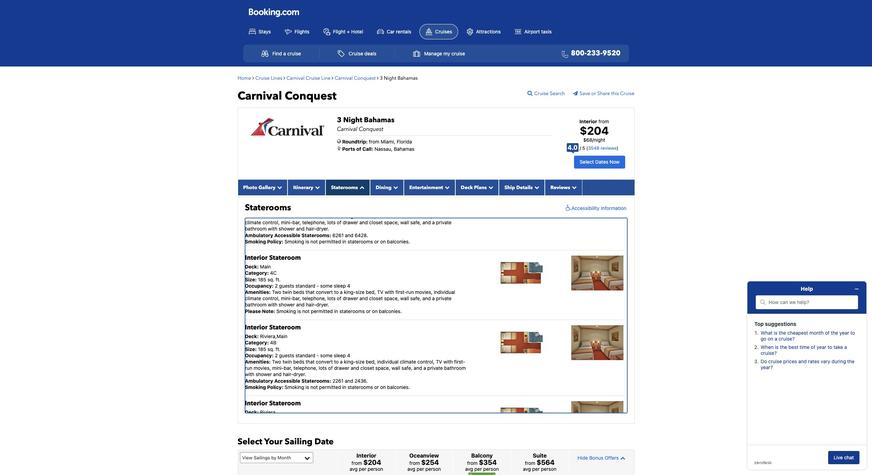 Task type: locate. For each thing, give the bounding box(es) containing it.
bar, for 6261
[[293, 219, 301, 225]]

3 night bahamas carnival conquest
[[337, 115, 395, 133]]

1 vertical spatial twin
[[283, 289, 292, 295]]

0 vertical spatial convert
[[316, 213, 333, 219]]

1 per from the left
[[359, 466, 367, 472]]

0 vertical spatial tv
[[377, 213, 384, 219]]

0 vertical spatial balconies.
[[387, 238, 410, 244]]

2 king- from the top
[[344, 289, 356, 295]]

bar, down 4d 185 sq. ft. 2 guests standard - some sleep 4 amenities:
[[293, 219, 301, 225]]

not for 2261
[[311, 384, 318, 390]]

2 staterooms: from the top
[[302, 378, 331, 384]]

0 vertical spatial guests
[[279, 207, 294, 213]]

bar, down category: 4b size: 185 sq. ft. occupancy: 2 guests standard - some sleep 4 amenities:
[[284, 365, 292, 371]]

3 two from the top
[[272, 359, 281, 365]]

1 vertical spatial individual
[[434, 289, 455, 295]]

1 to from the top
[[334, 213, 339, 219]]

sq. for 4c
[[268, 276, 274, 282]]

staterooms: inside two twin beds that convert to a king-size bed, tv with first-run movies, individual climate control, mini-bar, telephone, lots of drawer and closet space, wall safe, and a private bathroom with shower and hair-dryer. ambulatory accessible staterooms: 6261 and 6428. smoking policy: smoking is not permitted in staterooms or on balconies.
[[302, 232, 331, 238]]

1 vertical spatial ft.
[[276, 276, 281, 282]]

chevron up image for hide bonus offers
[[619, 455, 626, 460]]

4 person from the left
[[541, 466, 557, 472]]

lots inside two twin beds that convert to a king-size bed, tv with first-run movies, individual climate control, mini-bar, telephone, lots of drawer and closet space, wall safe, and a private bathroom with shower and hair-dryer. please note: smoking is not permitted in staterooms or on balconies.
[[328, 295, 336, 301]]

mini- down category: 4c size: 185 sq. ft. occupancy: 2 guests standard - some sleep 4 amenities:
[[281, 295, 293, 301]]

1 guests from the top
[[279, 207, 294, 213]]

cruise
[[287, 50, 301, 56], [452, 50, 465, 56]]

sleep inside 4d 185 sq. ft. 2 guests standard - some sleep 4 amenities:
[[334, 207, 346, 213]]

entertainment button
[[404, 180, 455, 195]]

chevron down image
[[276, 185, 282, 190], [313, 185, 320, 190], [487, 185, 494, 190]]

2 ambulatory from the top
[[245, 378, 273, 384]]

1 staterooms: from the top
[[302, 232, 331, 238]]

bar, down category: 4c size: 185 sq. ft. occupancy: 2 guests standard - some sleep 4 amenities:
[[293, 295, 301, 301]]

car rentals link
[[372, 24, 417, 39]]

0 vertical spatial size:
[[245, 276, 257, 282]]

hair- for 2261
[[283, 371, 293, 377]]

amenities:
[[245, 213, 271, 219], [245, 289, 271, 295], [245, 359, 271, 365]]

0 vertical spatial not
[[311, 238, 318, 244]]

your
[[264, 436, 283, 447]]

sailings
[[254, 455, 270, 460]]

1 vertical spatial safe,
[[410, 295, 421, 301]]

1 sleep from the top
[[334, 207, 346, 213]]

lots inside two twin beds that convert to a king-size bed, individual climate control, tv with first- run movies, mini-bar, telephone, lots of drawer and closet space, wall safe, and a private bathroom with shower and hair-dryer. ambulatory accessible staterooms: 2261 and 2436. smoking policy: smoking is not permitted in staterooms or on balconies.
[[319, 365, 327, 371]]

2 vertical spatial run
[[245, 365, 252, 371]]

1 two from the top
[[272, 213, 281, 219]]

cruise right my
[[452, 50, 465, 56]]

ports
[[342, 146, 355, 152]]

1 vertical spatial movies,
[[415, 289, 433, 295]]

1 vertical spatial -
[[317, 283, 319, 289]]

2 down 4d
[[275, 207, 278, 213]]

2 vertical spatial bathroom
[[444, 365, 466, 371]]

staterooms:
[[302, 232, 331, 238], [302, 378, 331, 384]]

run inside two twin beds that convert to a king-size bed, tv with first-run movies, individual climate control, mini-bar, telephone, lots of drawer and closet space, wall safe, and a private bathroom with shower and hair-dryer. please note: smoking is not permitted in staterooms or on balconies.
[[407, 289, 414, 295]]

185 for 4b
[[258, 346, 266, 352]]

angle right image right "line"
[[332, 75, 334, 80]]

interior for interior stateroom deck: riviera
[[245, 399, 268, 408]]

$204
[[580, 124, 609, 137], [364, 458, 381, 466]]

2 vertical spatial drawer
[[334, 365, 350, 371]]

safe, inside two twin beds that convert to a king-size bed, individual climate control, tv with first- run movies, mini-bar, telephone, lots of drawer and closet space, wall safe, and a private bathroom with shower and hair-dryer. ambulatory accessible staterooms: 2261 and 2436. smoking policy: smoking is not permitted in staterooms or on balconies.
[[402, 365, 413, 371]]

individual inside two twin beds that convert to a king-size bed, tv with first-run movies, individual climate control, mini-bar, telephone, lots of drawer and closet space, wall safe, and a private bathroom with shower and hair-dryer. please note: smoking is not permitted in staterooms or on balconies.
[[434, 289, 455, 295]]

occupancy: down 4c
[[245, 283, 274, 289]]

chevron down image left ship
[[487, 185, 494, 190]]

3 to from the top
[[334, 359, 339, 365]]

telephone, down 4d 185 sq. ft. 2 guests standard - some sleep 4 amenities:
[[302, 219, 326, 225]]

carnival right lines
[[287, 75, 305, 81]]

category: down the main
[[245, 270, 269, 276]]

on inside two twin beds that convert to a king-size bed, tv with first-run movies, individual climate control, mini-bar, telephone, lots of drawer and closet space, wall safe, and a private bathroom with shower and hair-dryer. ambulatory accessible staterooms: 6261 and 6428. smoking policy: smoking is not permitted in staterooms or on balconies.
[[380, 238, 386, 244]]

0 vertical spatial some
[[320, 207, 333, 213]]

1 vertical spatial category:
[[245, 340, 269, 346]]

ambulatory for control,
[[245, 232, 273, 238]]

1 vertical spatial bed,
[[366, 289, 376, 295]]

1 standard from the top
[[296, 207, 316, 213]]

stateroom
[[269, 254, 301, 262], [269, 323, 301, 332], [269, 399, 301, 408]]

2 inside category: 4b size: 185 sq. ft. occupancy: 2 guests standard - some sleep 4 amenities:
[[275, 352, 278, 358]]

avg inside balcony from $354 avg per person
[[465, 466, 473, 472]]

2 vertical spatial staterooms
[[348, 384, 373, 390]]

closet for permitted
[[369, 295, 383, 301]]

cruise inside dropdown button
[[452, 50, 465, 56]]

0 vertical spatial occupancy:
[[245, 283, 274, 289]]

to inside two twin beds that convert to a king-size bed, individual climate control, tv with first- run movies, mini-bar, telephone, lots of drawer and closet space, wall safe, and a private bathroom with shower and hair-dryer. ambulatory accessible staterooms: 2261 and 2436. smoking policy: smoking is not permitted in staterooms or on balconies.
[[334, 359, 339, 365]]

interior inside interior stateroom deck: riviera,main
[[245, 323, 268, 332]]

category:
[[245, 270, 269, 276], [245, 340, 269, 346]]

hair- inside two twin beds that convert to a king-size bed, tv with first-run movies, individual climate control, mini-bar, telephone, lots of drawer and closet space, wall safe, and a private bathroom with shower and hair-dryer. please note: smoking is not permitted in staterooms or on balconies.
[[306, 302, 316, 308]]

sq. down 4c
[[268, 276, 274, 282]]

2 guests from the top
[[279, 283, 294, 289]]

ft. inside category: 4b size: 185 sq. ft. occupancy: 2 guests standard - some sleep 4 amenities:
[[276, 346, 281, 352]]

guests down "interior stateroom deck: main"
[[279, 283, 294, 289]]

flight
[[333, 28, 346, 34]]

2 vertical spatial first-
[[454, 359, 465, 365]]

twin down "interior stateroom deck: main"
[[283, 289, 292, 295]]

on for individual
[[380, 384, 386, 390]]

3 right "carnival conquest" link
[[380, 75, 383, 81]]

telephone, down category: 4b size: 185 sq. ft. occupancy: 2 guests standard - some sleep 4 amenities:
[[294, 365, 317, 371]]

1 policy: from the top
[[267, 238, 283, 244]]

3 deck: from the top
[[245, 409, 259, 415]]

occupancy: for 4b
[[245, 352, 274, 358]]

of inside two twin beds that convert to a king-size bed, tv with first-run movies, individual climate control, mini-bar, telephone, lots of drawer and closet space, wall safe, and a private bathroom with shower and hair-dryer. ambulatory accessible staterooms: 6261 and 6428. smoking policy: smoking is not permitted in staterooms or on balconies.
[[337, 219, 342, 225]]

4 up two twin beds that convert to a king-size bed, tv with first-run movies, individual climate control, mini-bar, telephone, lots of drawer and closet space, wall safe, and a private bathroom with shower and hair-dryer. ambulatory accessible staterooms: 6261 and 6428. smoking policy: smoking is not permitted in staterooms or on balconies.
[[347, 207, 350, 213]]

accessible up interior stateroom deck: riviera
[[274, 378, 300, 384]]

4 per from the left
[[532, 466, 540, 472]]

stateroom up the riviera,main
[[269, 323, 301, 332]]

3 sleep from the top
[[334, 352, 346, 358]]

night inside 3 night bahamas carnival conquest
[[343, 115, 362, 125]]

drawer inside two twin beds that convert to a king-size bed, individual climate control, tv with first- run movies, mini-bar, telephone, lots of drawer and closet space, wall safe, and a private bathroom with shower and hair-dryer. ambulatory accessible staterooms: 2261 and 2436. smoking policy: smoking is not permitted in staterooms or on balconies.
[[334, 365, 350, 371]]

0 horizontal spatial $204
[[364, 458, 381, 466]]

1 deck: from the top
[[245, 264, 259, 270]]

telephone, inside two twin beds that convert to a king-size bed, tv with first-run movies, individual climate control, mini-bar, telephone, lots of drawer and closet space, wall safe, and a private bathroom with shower and hair-dryer. please note: smoking is not permitted in staterooms or on balconies.
[[302, 295, 326, 301]]

space, inside two twin beds that convert to a king-size bed, tv with first-run movies, individual climate control, mini-bar, telephone, lots of drawer and closet space, wall safe, and a private bathroom with shower and hair-dryer. please note: smoking is not permitted in staterooms or on balconies.
[[384, 295, 399, 301]]

reviews
[[551, 184, 570, 191]]

individual
[[434, 213, 455, 219], [434, 289, 455, 295], [377, 359, 399, 365]]

drawer for permitted
[[343, 295, 358, 301]]

2 vertical spatial shower
[[256, 371, 272, 377]]

telephone, inside two twin beds that convert to a king-size bed, individual climate control, tv with first- run movies, mini-bar, telephone, lots of drawer and closet space, wall safe, and a private bathroom with shower and hair-dryer. ambulatory accessible staterooms: 2261 and 2436. smoking policy: smoking is not permitted in staterooms or on balconies.
[[294, 365, 317, 371]]

4 up two twin beds that convert to a king-size bed, tv with first-run movies, individual climate control, mini-bar, telephone, lots of drawer and closet space, wall safe, and a private bathroom with shower and hair-dryer. please note: smoking is not permitted in staterooms or on balconies.
[[347, 283, 350, 289]]

private inside two twin beds that convert to a king-size bed, tv with first-run movies, individual climate control, mini-bar, telephone, lots of drawer and closet space, wall safe, and a private bathroom with shower and hair-dryer. ambulatory accessible staterooms: 6261 and 6428. smoking policy: smoking is not permitted in staterooms or on balconies.
[[436, 219, 452, 225]]

2 policy: from the top
[[267, 384, 283, 390]]

on inside two twin beds that convert to a king-size bed, tv with first-run movies, individual climate control, mini-bar, telephone, lots of drawer and closet space, wall safe, and a private bathroom with shower and hair-dryer. please note: smoking is not permitted in staterooms or on balconies.
[[372, 308, 378, 314]]

interior from $204 $68 / night
[[580, 118, 609, 143]]

run
[[407, 213, 414, 219], [407, 289, 414, 295], [245, 365, 252, 371]]

2 category: from the top
[[245, 340, 269, 346]]

4d
[[270, 194, 277, 200]]

size:
[[245, 276, 257, 282], [245, 346, 257, 352]]

2 for 4b
[[275, 352, 278, 358]]

smoking
[[245, 238, 266, 244], [285, 238, 304, 244], [277, 308, 296, 314], [245, 384, 266, 390], [285, 384, 304, 390]]

/ up 4.0 / 5 ( 3548 reviews )
[[593, 137, 594, 143]]

0 vertical spatial sleep
[[334, 207, 346, 213]]

shower inside two twin beds that convert to a king-size bed, tv with first-run movies, individual climate control, mini-bar, telephone, lots of drawer and closet space, wall safe, and a private bathroom with shower and hair-dryer. ambulatory accessible staterooms: 6261 and 6428. smoking policy: smoking is not permitted in staterooms or on balconies.
[[279, 226, 295, 232]]

chevron down image inside itinerary dropdown button
[[313, 185, 320, 190]]

telephone,
[[302, 219, 326, 225], [302, 295, 326, 301], [294, 365, 317, 371]]

two down 4c
[[272, 289, 281, 295]]

0 vertical spatial run
[[407, 213, 414, 219]]

2 accessible from the top
[[274, 378, 300, 384]]

beds for 6261
[[293, 213, 304, 219]]

cruise right find
[[287, 50, 301, 56]]

4 up two twin beds that convert to a king-size bed, individual climate control, tv with first- run movies, mini-bar, telephone, lots of drawer and closet space, wall safe, and a private bathroom with shower and hair-dryer. ambulatory accessible staterooms: 2261 and 2436. smoking policy: smoking is not permitted in staterooms or on balconies.
[[347, 352, 350, 358]]

tv inside two twin beds that convert to a king-size bed, tv with first-run movies, individual climate control, mini-bar, telephone, lots of drawer and closet space, wall safe, and a private bathroom with shower and hair-dryer. ambulatory accessible staterooms: 6261 and 6428. smoking policy: smoking is not permitted in staterooms or on balconies.
[[377, 213, 384, 219]]

size: down "interior stateroom deck: main"
[[245, 276, 257, 282]]

3 ft. from the top
[[276, 346, 281, 352]]

of inside two twin beds that convert to a king-size bed, individual climate control, tv with first- run movies, mini-bar, telephone, lots of drawer and closet space, wall safe, and a private bathroom with shower and hair-dryer. ambulatory accessible staterooms: 2261 and 2436. smoking policy: smoking is not permitted in staterooms or on balconies.
[[328, 365, 333, 371]]

night up roundtrip:
[[343, 115, 362, 125]]

2 vertical spatial closet
[[361, 365, 374, 371]]

1 vertical spatial two
[[272, 289, 281, 295]]

chevron down image inside dining dropdown button
[[392, 185, 398, 190]]

3 185 from the top
[[258, 346, 266, 352]]

2 per from the left
[[417, 466, 424, 472]]

3 sq. from the top
[[268, 346, 274, 352]]

2 cruise from the left
[[452, 50, 465, 56]]

sleep for category: 4c size: 185 sq. ft. occupancy: 2 guests standard - some sleep 4 amenities:
[[334, 283, 346, 289]]

2 vertical spatial two
[[272, 359, 281, 365]]

0 vertical spatial category:
[[245, 270, 269, 276]]

select down (
[[580, 159, 594, 165]]

permitted
[[319, 238, 341, 244], [311, 308, 333, 314], [319, 384, 341, 390]]

2 amenities: from the top
[[245, 289, 271, 295]]

ft. for 4b
[[276, 346, 281, 352]]

3 guests from the top
[[279, 352, 294, 358]]

this
[[611, 90, 619, 97]]

2 person from the left
[[426, 466, 441, 472]]

(
[[587, 145, 588, 151]]

staterooms inside two twin beds that convert to a king-size bed, individual climate control, tv with first- run movies, mini-bar, telephone, lots of drawer and closet space, wall safe, and a private bathroom with shower and hair-dryer. ambulatory accessible staterooms: 2261 and 2436. smoking policy: smoking is not permitted in staterooms or on balconies.
[[348, 384, 373, 390]]

sq.
[[268, 200, 274, 206], [268, 276, 274, 282], [268, 346, 274, 352]]

3 per from the left
[[475, 466, 482, 472]]

1 vertical spatial sq.
[[268, 276, 274, 282]]

dates
[[596, 159, 609, 165]]

2 sleep from the top
[[334, 283, 346, 289]]

size inside two twin beds that convert to a king-size bed, tv with first-run movies, individual climate control, mini-bar, telephone, lots of drawer and closet space, wall safe, and a private bathroom with shower and hair-dryer. please note: smoking is not permitted in staterooms or on balconies.
[[356, 289, 365, 295]]

shower down 4b at the left of page
[[256, 371, 272, 377]]

ambulatory up "interior stateroom deck: main"
[[245, 232, 273, 238]]

1 king- from the top
[[344, 213, 356, 219]]

mini- inside two twin beds that convert to a king-size bed, tv with first-run movies, individual climate control, mini-bar, telephone, lots of drawer and closet space, wall safe, and a private bathroom with shower and hair-dryer. please note: smoking is not permitted in staterooms or on balconies.
[[281, 295, 293, 301]]

3 twin from the top
[[283, 359, 292, 365]]

2 occupancy: from the top
[[245, 352, 274, 358]]

1 vertical spatial size
[[356, 289, 365, 295]]

size: for category: 4b size: 185 sq. ft. occupancy: 2 guests standard - some sleep 4 amenities:
[[245, 346, 257, 352]]

4 avg from the left
[[523, 466, 531, 472]]

1 vertical spatial drawer
[[343, 295, 358, 301]]

2 to from the top
[[334, 289, 339, 295]]

2 vertical spatial wall
[[392, 365, 400, 371]]

1 vertical spatial sleep
[[334, 283, 346, 289]]

$204 inside interior from $204 $68 / night
[[580, 124, 609, 137]]

chevron down image up 4d
[[276, 185, 282, 190]]

accessible inside two twin beds that convert to a king-size bed, tv with first-run movies, individual climate control, mini-bar, telephone, lots of drawer and closet space, wall safe, and a private bathroom with shower and hair-dryer. ambulatory accessible staterooms: 6261 and 6428. smoking policy: smoking is not permitted in staterooms or on balconies.
[[274, 232, 300, 238]]

$204 for interior from $204 avg per person
[[364, 458, 381, 466]]

bathroom for two twin beds that convert to a king-size bed, tv with first-run movies, individual climate control, mini-bar, telephone, lots of drawer and closet space, wall safe, and a private bathroom with shower and hair-dryer. please note: smoking is not permitted in staterooms or on balconies.
[[245, 302, 267, 308]]

3 convert from the top
[[316, 359, 333, 365]]

twin inside two twin beds that convert to a king-size bed, tv with first-run movies, individual climate control, mini-bar, telephone, lots of drawer and closet space, wall safe, and a private bathroom with shower and hair-dryer. please note: smoking is not permitted in staterooms or on balconies.
[[283, 289, 292, 295]]

chevron down image left reviews at right top
[[533, 185, 540, 190]]

is inside two twin beds that convert to a king-size bed, tv with first-run movies, individual climate control, mini-bar, telephone, lots of drawer and closet space, wall safe, and a private bathroom with shower and hair-dryer. ambulatory accessible staterooms: 6261 and 6428. smoking policy: smoking is not permitted in staterooms or on balconies.
[[306, 238, 309, 244]]

interior stateroom deck: riviera,main
[[245, 323, 301, 339]]

wall for permitted
[[400, 295, 409, 301]]

3 up globe image
[[337, 115, 342, 125]]

chevron down image left the entertainment
[[392, 185, 398, 190]]

dryer.
[[316, 226, 329, 232], [316, 302, 329, 308], [293, 371, 306, 377]]

- for category: 4c size: 185 sq. ft. occupancy: 2 guests standard - some sleep 4 amenities:
[[317, 283, 319, 289]]

0 vertical spatial on
[[380, 238, 386, 244]]

ft. down 4c
[[276, 276, 281, 282]]

private for two twin beds that convert to a king-size bed, tv with first-run movies, individual climate control, mini-bar, telephone, lots of drawer and closet space, wall safe, and a private bathroom with shower and hair-dryer. please note: smoking is not permitted in staterooms or on balconies.
[[436, 295, 452, 301]]

convert inside two twin beds that convert to a king-size bed, tv with first-run movies, individual climate control, mini-bar, telephone, lots of drawer and closet space, wall safe, and a private bathroom with shower and hair-dryer. please note: smoking is not permitted in staterooms or on balconies.
[[316, 289, 333, 295]]

2436.
[[355, 378, 368, 384]]

2 vertical spatial movies,
[[254, 365, 271, 371]]

1 horizontal spatial /
[[593, 137, 594, 143]]

night for 3 night bahamas carnival conquest
[[343, 115, 362, 125]]

chevron down image
[[392, 185, 398, 190], [443, 185, 450, 190], [533, 185, 540, 190], [570, 185, 577, 190]]

3 2 from the top
[[275, 352, 278, 358]]

telephone, inside two twin beds that convert to a king-size bed, tv with first-run movies, individual climate control, mini-bar, telephone, lots of drawer and closet space, wall safe, and a private bathroom with shower and hair-dryer. ambulatory accessible staterooms: 6261 and 6428. smoking policy: smoking is not permitted in staterooms or on balconies.
[[302, 219, 326, 225]]

1 vertical spatial mini-
[[281, 295, 293, 301]]

tv
[[377, 213, 384, 219], [377, 289, 384, 295], [436, 359, 442, 365]]

0 vertical spatial ft.
[[276, 200, 281, 206]]

4.0 / 5 ( 3548 reviews )
[[568, 144, 619, 151]]

3 stateroom from the top
[[269, 399, 301, 408]]

cabin image for riviera deck on carnival conquest image
[[572, 401, 624, 436]]

angle right image for cruise lines
[[284, 75, 285, 80]]

climate for two twin beds that convert to a king-size bed, tv with first-run movies, individual climate control, mini-bar, telephone, lots of drawer and closet space, wall safe, and a private bathroom with shower and hair-dryer. please note: smoking is not permitted in staterooms or on balconies.
[[245, 295, 261, 301]]

from inside oceanview from $254 avg per person
[[410, 460, 420, 466]]

hair- inside two twin beds that convert to a king-size bed, individual climate control, tv with first- run movies, mini-bar, telephone, lots of drawer and closet space, wall safe, and a private bathroom with shower and hair-dryer. ambulatory accessible staterooms: 2261 and 2436. smoking policy: smoking is not permitted in staterooms or on balconies.
[[283, 371, 293, 377]]

deck: left the riviera,main
[[245, 333, 259, 339]]

chevron down image for itinerary
[[313, 185, 320, 190]]

roundtrip:
[[342, 138, 368, 144]]

1 185 from the top
[[258, 200, 266, 206]]

from for roundtrip: from miami, florida
[[369, 138, 380, 144]]

is inside two twin beds that convert to a king-size bed, tv with first-run movies, individual climate control, mini-bar, telephone, lots of drawer and closet space, wall safe, and a private bathroom with shower and hair-dryer. please note: smoking is not permitted in staterooms or on balconies.
[[297, 308, 301, 314]]

2 sq. from the top
[[268, 276, 274, 282]]

hair-
[[306, 226, 316, 232], [306, 302, 316, 308], [283, 371, 293, 377]]

conquest up roundtrip: from miami, florida
[[359, 125, 384, 133]]

0 horizontal spatial angle right image
[[284, 75, 285, 80]]

cabin image for riviera,main deck on carnival conquest image
[[572, 325, 624, 360]]

twin down the riviera,main
[[283, 359, 292, 365]]

size: down interior stateroom deck: riviera,main
[[245, 346, 257, 352]]

- for category: 4b size: 185 sq. ft. occupancy: 2 guests standard - some sleep 4 amenities:
[[317, 352, 319, 358]]

1 vertical spatial policy:
[[267, 384, 283, 390]]

3 person from the left
[[483, 466, 499, 472]]

3 angle right image from the left
[[377, 75, 379, 80]]

travel menu navigation
[[243, 44, 629, 62]]

guests
[[279, 207, 294, 213], [279, 283, 294, 289], [279, 352, 294, 358]]

chevron down image for reviews
[[570, 185, 577, 190]]

chevron up image left dining
[[358, 185, 365, 190]]

mini- for two twin beds that convert to a king-size bed, individual climate control, tv with first- run movies, mini-bar, telephone, lots of drawer and closet space, wall safe, and a private bathroom with shower and hair-dryer. ambulatory accessible staterooms: 2261 and 2436. smoking policy: smoking is not permitted in staterooms or on balconies.
[[272, 365, 284, 371]]

1 vertical spatial size:
[[245, 346, 257, 352]]

policy: up "interior stateroom deck: main"
[[267, 238, 283, 244]]

mini- down category: 4b size: 185 sq. ft. occupancy: 2 guests standard - some sleep 4 amenities:
[[272, 365, 284, 371]]

ambulatory up interior stateroom deck: riviera
[[245, 378, 273, 384]]

1 twin from the top
[[283, 213, 292, 219]]

4.0
[[568, 144, 578, 151]]

that
[[306, 213, 315, 219], [306, 289, 315, 295], [306, 359, 315, 365]]

some up 2261
[[320, 352, 333, 358]]

from
[[599, 118, 609, 124], [369, 138, 380, 144], [352, 460, 362, 466], [410, 460, 420, 466], [467, 460, 478, 466], [525, 460, 536, 466]]

amenities: down 4d
[[245, 213, 271, 219]]

conquest down cruise deals
[[354, 75, 376, 81]]

1 horizontal spatial staterooms
[[331, 184, 358, 191]]

$254
[[421, 458, 439, 466]]

guests for 4b
[[279, 352, 294, 358]]

staterooms: left 6261
[[302, 232, 331, 238]]

climate inside two twin beds that convert to a king-size bed, tv with first-run movies, individual climate control, mini-bar, telephone, lots of drawer and closet space, wall safe, and a private bathroom with shower and hair-dryer. ambulatory accessible staterooms: 6261 and 6428. smoking policy: smoking is not permitted in staterooms or on balconies.
[[245, 219, 261, 225]]

ft. down 4b at the left of page
[[276, 346, 281, 352]]

occupancy: down 4b at the left of page
[[245, 352, 274, 358]]

deck: for interior stateroom deck: main
[[245, 264, 259, 270]]

1 vertical spatial guests
[[279, 283, 294, 289]]

or
[[592, 90, 596, 97], [374, 238, 379, 244], [366, 308, 371, 314], [374, 384, 379, 390]]

guests down 'itinerary'
[[279, 207, 294, 213]]

dryer. down category: 4c size: 185 sq. ft. occupancy: 2 guests standard - some sleep 4 amenities:
[[316, 302, 329, 308]]

3 amenities: from the top
[[245, 359, 271, 365]]

lots for 6261
[[328, 219, 336, 225]]

angle right image left 3 night bahamas
[[377, 75, 379, 80]]

cruise search link
[[528, 90, 572, 97]]

1 vertical spatial 3
[[337, 115, 342, 125]]

per for $254
[[417, 466, 424, 472]]

3 some from the top
[[320, 352, 333, 358]]

$204 for interior from $204 $68 / night
[[580, 124, 609, 137]]

0 vertical spatial dryer.
[[316, 226, 329, 232]]

carnival cruise line image
[[250, 117, 325, 136]]

carnival down angle right icon
[[238, 88, 282, 104]]

3 king- from the top
[[344, 359, 356, 365]]

two for two twin beds that convert to a king-size bed, tv with first-run movies, individual climate control, mini-bar, telephone, lots of drawer and closet space, wall safe, and a private bathroom with shower and hair-dryer. please note: smoking is not permitted in staterooms or on balconies.
[[272, 289, 281, 295]]

0 vertical spatial bed,
[[366, 213, 376, 219]]

map marker image
[[338, 146, 341, 151]]

800-233-9520 link
[[559, 48, 621, 59]]

from for interior from $204 avg per person
[[352, 460, 362, 466]]

shower for two twin beds that convert to a king-size bed, tv with first-run movies, individual climate control, mini-bar, telephone, lots of drawer and closet space, wall safe, and a private bathroom with shower and hair-dryer. please note: smoking is not permitted in staterooms or on balconies.
[[279, 302, 295, 308]]

deck: for interior stateroom deck: riviera
[[245, 409, 259, 415]]

hair- for 6261
[[306, 226, 316, 232]]

carnival conquest down cruise deals link
[[335, 75, 376, 81]]

2 stateroom from the top
[[269, 323, 301, 332]]

185 down the main
[[258, 276, 266, 282]]

3 inside 3 night bahamas carnival conquest
[[337, 115, 342, 125]]

of inside two twin beds that convert to a king-size bed, tv with first-run movies, individual climate control, mini-bar, telephone, lots of drawer and closet space, wall safe, and a private bathroom with shower and hair-dryer. please note: smoking is not permitted in staterooms or on balconies.
[[337, 295, 342, 301]]

2 vertical spatial not
[[311, 384, 318, 390]]

cruise for cruise lines
[[255, 75, 270, 81]]

chevron down image left 'deck' in the top right of the page
[[443, 185, 450, 190]]

2 chevron down image from the left
[[313, 185, 320, 190]]

cruise right angle right icon
[[255, 75, 270, 81]]

1 vertical spatial wall
[[400, 295, 409, 301]]

from inside interior from $204 avg per person
[[352, 460, 362, 466]]

0 vertical spatial private
[[436, 219, 452, 225]]

1 cruise from the left
[[287, 50, 301, 56]]

per inside interior from $204 avg per person
[[359, 466, 367, 472]]

cruise left deals
[[349, 50, 363, 56]]

category: left 4b at the left of page
[[245, 340, 269, 346]]

1 - from the top
[[317, 207, 319, 213]]

)
[[617, 145, 619, 151]]

2 some from the top
[[320, 283, 333, 289]]

twin down itinerary dropdown button
[[283, 213, 292, 219]]

carnival right "line"
[[335, 75, 353, 81]]

2 size from the top
[[356, 289, 365, 295]]

interior for interior stateroom deck: riviera,main
[[245, 323, 268, 332]]

3 beds from the top
[[293, 359, 304, 365]]

sleep up two twin beds that convert to a king-size bed, tv with first-run movies, individual climate control, mini-bar, telephone, lots of drawer and closet space, wall safe, and a private bathroom with shower and hair-dryer. ambulatory accessible staterooms: 6261 and 6428. smoking policy: smoking is not permitted in staterooms or on balconies.
[[334, 207, 346, 213]]

night
[[384, 75, 396, 81], [343, 115, 362, 125]]

1 vertical spatial run
[[407, 289, 414, 295]]

accessible up "interior stateroom deck: main"
[[274, 232, 300, 238]]

1 category: from the top
[[245, 270, 269, 276]]

policy: up interior stateroom deck: riviera
[[267, 384, 283, 390]]

2 down 4b at the left of page
[[275, 352, 278, 358]]

search image
[[528, 90, 535, 96]]

$354
[[479, 458, 497, 466]]

control, for note:
[[263, 295, 280, 301]]

1 vertical spatial staterooms:
[[302, 378, 331, 384]]

bed, inside two twin beds that convert to a king-size bed, individual climate control, tv with first- run movies, mini-bar, telephone, lots of drawer and closet space, wall safe, and a private bathroom with shower and hair-dryer. ambulatory accessible staterooms: 2261 and 2436. smoking policy: smoking is not permitted in staterooms or on balconies.
[[366, 359, 376, 365]]

3 chevron down image from the left
[[533, 185, 540, 190]]

from inside interior from $204 $68 / night
[[599, 118, 609, 124]]

deck: left riviera at the bottom left of page
[[245, 409, 259, 415]]

/
[[593, 137, 594, 143], [580, 145, 581, 151]]

1 occupancy: from the top
[[245, 283, 274, 289]]

size: inside category: 4b size: 185 sq. ft. occupancy: 2 guests standard - some sleep 4 amenities:
[[245, 346, 257, 352]]

0 vertical spatial movies,
[[415, 213, 433, 219]]

2 vertical spatial some
[[320, 352, 333, 358]]

category: 4b size: 185 sq. ft. occupancy: 2 guests standard - some sleep 4 amenities:
[[245, 340, 350, 365]]

sailing
[[285, 436, 313, 447]]

interior
[[245, 254, 268, 262], [245, 323, 268, 332], [245, 399, 268, 408], [357, 453, 377, 459]]

not for 6261
[[311, 238, 318, 244]]

convert for 2261
[[316, 359, 333, 365]]

1 4 from the top
[[347, 207, 350, 213]]

2 vertical spatial twin
[[283, 359, 292, 365]]

dryer. inside two twin beds that convert to a king-size bed, individual climate control, tv with first- run movies, mini-bar, telephone, lots of drawer and closet space, wall safe, and a private bathroom with shower and hair-dryer. ambulatory accessible staterooms: 2261 and 2436. smoking policy: smoking is not permitted in staterooms or on balconies.
[[293, 371, 306, 377]]

chevron down image inside reviews dropdown button
[[570, 185, 577, 190]]

two inside two twin beds that convert to a king-size bed, tv with first-run movies, individual climate control, mini-bar, telephone, lots of drawer and closet space, wall safe, and a private bathroom with shower and hair-dryer. ambulatory accessible staterooms: 6261 and 6428. smoking policy: smoking is not permitted in staterooms or on balconies.
[[272, 213, 281, 219]]

angle right image
[[284, 75, 285, 80], [332, 75, 334, 80], [377, 75, 379, 80]]

conquest down the carnival cruise line on the left of page
[[285, 88, 337, 104]]

to
[[334, 213, 339, 219], [334, 289, 339, 295], [334, 359, 339, 365]]

1 vertical spatial to
[[334, 289, 339, 295]]

movies, inside two twin beds that convert to a king-size bed, tv with first-run movies, individual climate control, mini-bar, telephone, lots of drawer and closet space, wall safe, and a private bathroom with shower and hair-dryer. please note: smoking is not permitted in staterooms or on balconies.
[[415, 289, 433, 295]]

guests inside category: 4c size: 185 sq. ft. occupancy: 2 guests standard - some sleep 4 amenities:
[[279, 283, 294, 289]]

line
[[321, 75, 331, 81]]

cruise left 'search' at top right
[[535, 90, 549, 97]]

1 vertical spatial that
[[306, 289, 315, 295]]

1 sq. from the top
[[268, 200, 274, 206]]

amenities: inside category: 4b size: 185 sq. ft. occupancy: 2 guests standard - some sleep 4 amenities:
[[245, 359, 271, 365]]

beds inside two twin beds that convert to a king-size bed, individual climate control, tv with first- run movies, mini-bar, telephone, lots of drawer and closet space, wall safe, and a private bathroom with shower and hair-dryer. ambulatory accessible staterooms: 2261 and 2436. smoking policy: smoking is not permitted in staterooms or on balconies.
[[293, 359, 304, 365]]

2 that from the top
[[306, 289, 315, 295]]

share
[[598, 90, 610, 97]]

185
[[258, 200, 266, 206], [258, 276, 266, 282], [258, 346, 266, 352]]

1 2 from the top
[[275, 207, 278, 213]]

hair- down 4d 185 sq. ft. 2 guests standard - some sleep 4 amenities:
[[306, 226, 316, 232]]

2 vertical spatial tv
[[436, 359, 442, 365]]

balconies. inside two twin beds that convert to a king-size bed, tv with first-run movies, individual climate control, mini-bar, telephone, lots of drawer and closet space, wall safe, and a private bathroom with shower and hair-dryer. ambulatory accessible staterooms: 6261 and 6428. smoking policy: smoking is not permitted in staterooms or on balconies.
[[387, 238, 410, 244]]

carnival cruise line
[[287, 75, 331, 81]]

2 2 from the top
[[275, 283, 278, 289]]

carnival conquest main content
[[234, 70, 638, 475]]

$68
[[584, 137, 593, 143]]

category: for category: 4b size: 185 sq. ft. occupancy: 2 guests standard - some sleep 4 amenities:
[[245, 340, 269, 346]]

avg for $204
[[350, 466, 358, 472]]

dryer. down category: 4b size: 185 sq. ft. occupancy: 2 guests standard - some sleep 4 amenities:
[[293, 371, 306, 377]]

3 that from the top
[[306, 359, 315, 365]]

control, for accessible
[[263, 219, 280, 225]]

safe, for two twin beds that convert to a king-size bed, tv with first-run movies, individual climate control, mini-bar, telephone, lots of drawer and closet space, wall safe, and a private bathroom with shower and hair-dryer. ambulatory accessible staterooms: 6261 and 6428. smoking policy: smoking is not permitted in staterooms or on balconies.
[[410, 219, 421, 225]]

two twin beds that convert to a king-size bed, tv with first-run movies, individual climate control, mini-bar, telephone, lots of drawer and closet space, wall safe, and a private bathroom with shower and hair-dryer. ambulatory accessible staterooms: 6261 and 6428. smoking policy: smoking is not permitted in staterooms or on balconies.
[[245, 213, 455, 244]]

3 - from the top
[[317, 352, 319, 358]]

1 vertical spatial staterooms
[[245, 202, 291, 213]]

in inside two twin beds that convert to a king-size bed, tv with first-run movies, individual climate control, mini-bar, telephone, lots of drawer and closet space, wall safe, and a private bathroom with shower and hair-dryer. ambulatory accessible staterooms: 6261 and 6428. smoking policy: smoking is not permitted in staterooms or on balconies.
[[342, 238, 346, 244]]

shower down category: 4c size: 185 sq. ft. occupancy: 2 guests standard - some sleep 4 amenities:
[[279, 302, 295, 308]]

person inside oceanview from $254 avg per person
[[426, 466, 441, 472]]

2 vertical spatial 2
[[275, 352, 278, 358]]

reviews button
[[545, 180, 583, 195]]

1 vertical spatial some
[[320, 283, 333, 289]]

0 horizontal spatial 3
[[337, 115, 342, 125]]

angle right image for carnival conquest
[[377, 75, 379, 80]]

in
[[342, 238, 346, 244], [334, 308, 338, 314], [342, 384, 346, 390]]

0 horizontal spatial select
[[238, 436, 262, 447]]

stateroom for interior stateroom deck: main
[[269, 254, 301, 262]]

1 that from the top
[[306, 213, 315, 219]]

1 beds from the top
[[293, 213, 304, 219]]

chevron down image for deck plans
[[487, 185, 494, 190]]

night right "carnival conquest" link
[[384, 75, 396, 81]]

1 amenities: from the top
[[245, 213, 271, 219]]

convert for 6261
[[316, 213, 333, 219]]

0 vertical spatial /
[[593, 137, 594, 143]]

bathroom inside two twin beds that convert to a king-size bed, tv with first-run movies, individual climate control, mini-bar, telephone, lots of drawer and closet space, wall safe, and a private bathroom with shower and hair-dryer. ambulatory accessible staterooms: 6261 and 6428. smoking policy: smoking is not permitted in staterooms or on balconies.
[[245, 226, 267, 232]]

ambulatory
[[245, 232, 273, 238], [245, 378, 273, 384]]

accessible for movies,
[[274, 378, 300, 384]]

first- for two twin beds that convert to a king-size bed, tv with first-run movies, individual climate control, mini-bar, telephone, lots of drawer and closet space, wall safe, and a private bathroom with shower and hair-dryer. please note: smoking is not permitted in staterooms or on balconies.
[[396, 289, 407, 295]]

1 horizontal spatial cruise
[[452, 50, 465, 56]]

wall for 2436.
[[392, 365, 400, 371]]

0 horizontal spatial cruise
[[287, 50, 301, 56]]

2 vertical spatial standard
[[296, 352, 316, 358]]

ambulatory inside two twin beds that convert to a king-size bed, individual climate control, tv with first- run movies, mini-bar, telephone, lots of drawer and closet space, wall safe, and a private bathroom with shower and hair-dryer. ambulatory accessible staterooms: 2261 and 2436. smoking policy: smoking is not permitted in staterooms or on balconies.
[[245, 378, 273, 384]]

telephone, down category: 4c size: 185 sq. ft. occupancy: 2 guests standard - some sleep 4 amenities:
[[302, 295, 326, 301]]

movies,
[[415, 213, 433, 219], [415, 289, 433, 295], [254, 365, 271, 371]]

staterooms button
[[326, 180, 370, 195]]

2 beds from the top
[[293, 289, 304, 295]]

movies, for two twin beds that convert to a king-size bed, tv with first-run movies, individual climate control, mini-bar, telephone, lots of drawer and closet space, wall safe, and a private bathroom with shower and hair-dryer. please note: smoking is not permitted in staterooms or on balconies.
[[415, 289, 433, 295]]

chevron up image right bonus
[[619, 455, 626, 460]]

0 vertical spatial space,
[[384, 219, 399, 225]]

2 185 from the top
[[258, 276, 266, 282]]

2 chevron down image from the left
[[443, 185, 450, 190]]

standard inside category: 4c size: 185 sq. ft. occupancy: 2 guests standard - some sleep 4 amenities:
[[296, 283, 316, 289]]

guests down the riviera,main
[[279, 352, 294, 358]]

185 down the riviera,main
[[258, 346, 266, 352]]

dryer. for 6261
[[316, 226, 329, 232]]

1 vertical spatial control,
[[263, 295, 280, 301]]

person inside suite from $564 avg per person
[[541, 466, 557, 472]]

1 vertical spatial /
[[580, 145, 581, 151]]

chevron down image up wheelchair icon in the right top of the page
[[570, 185, 577, 190]]

- inside 4d 185 sq. ft. 2 guests standard - some sleep 4 amenities:
[[317, 207, 319, 213]]

stateroom up riviera at the bottom left of page
[[269, 399, 301, 408]]

0 vertical spatial that
[[306, 213, 315, 219]]

sleep up two twin beds that convert to a king-size bed, tv with first-run movies, individual climate control, mini-bar, telephone, lots of drawer and closet space, wall safe, and a private bathroom with shower and hair-dryer. please note: smoking is not permitted in staterooms or on balconies.
[[334, 283, 346, 289]]

size inside two twin beds that convert to a king-size bed, tv with first-run movies, individual climate control, mini-bar, telephone, lots of drawer and closet space, wall safe, and a private bathroom with shower and hair-dryer. ambulatory accessible staterooms: 6261 and 6428. smoking policy: smoking is not permitted in staterooms or on balconies.
[[356, 213, 365, 219]]

3 standard from the top
[[296, 352, 316, 358]]

1 chevron down image from the left
[[276, 185, 282, 190]]

two down 4b at the left of page
[[272, 359, 281, 365]]

policy: inside two twin beds that convert to a king-size bed, tv with first-run movies, individual climate control, mini-bar, telephone, lots of drawer and closet space, wall safe, and a private bathroom with shower and hair-dryer. ambulatory accessible staterooms: 6261 and 6428. smoking policy: smoking is not permitted in staterooms or on balconies.
[[267, 238, 283, 244]]

1 ft. from the top
[[276, 200, 281, 206]]

chevron up image
[[358, 185, 365, 190], [619, 455, 626, 460]]

avg
[[350, 466, 358, 472], [408, 466, 416, 472], [465, 466, 473, 472], [523, 466, 531, 472]]

1 ambulatory from the top
[[245, 232, 273, 238]]

2 vertical spatial hair-
[[283, 371, 293, 377]]

cruise left "line"
[[306, 75, 320, 81]]

3 avg from the left
[[465, 466, 473, 472]]

2 vertical spatial in
[[342, 384, 346, 390]]

ft. down 4d
[[276, 200, 281, 206]]

4 chevron down image from the left
[[570, 185, 577, 190]]

king- inside two twin beds that convert to a king-size bed, tv with first-run movies, individual climate control, mini-bar, telephone, lots of drawer and closet space, wall safe, and a private bathroom with shower and hair-dryer. please note: smoking is not permitted in staterooms or on balconies.
[[344, 289, 356, 295]]

1 stateroom from the top
[[269, 254, 301, 262]]

bahamas inside 3 night bahamas carnival conquest
[[364, 115, 395, 125]]

sleep up two twin beds that convert to a king-size bed, individual climate control, tv with first- run movies, mini-bar, telephone, lots of drawer and closet space, wall safe, and a private bathroom with shower and hair-dryer. ambulatory accessible staterooms: 2261 and 2436. smoking policy: smoking is not permitted in staterooms or on balconies.
[[334, 352, 346, 358]]

1 vertical spatial ambulatory
[[245, 378, 273, 384]]

2 vertical spatial permitted
[[319, 384, 341, 390]]

of
[[356, 146, 361, 152], [337, 219, 342, 225], [337, 295, 342, 301], [328, 365, 333, 371]]

2 ft. from the top
[[276, 276, 281, 282]]

2 down 4c
[[275, 283, 278, 289]]

185 down photo gallery dropdown button
[[258, 200, 266, 206]]

2 standard from the top
[[296, 283, 316, 289]]

wall
[[400, 219, 409, 225], [400, 295, 409, 301], [392, 365, 400, 371]]

deck: left the main
[[245, 264, 259, 270]]

1 vertical spatial bathroom
[[245, 302, 267, 308]]

is inside two twin beds that convert to a king-size bed, individual climate control, tv with first- run movies, mini-bar, telephone, lots of drawer and closet space, wall safe, and a private bathroom with shower and hair-dryer. ambulatory accessible staterooms: 2261 and 2436. smoking policy: smoking is not permitted in staterooms or on balconies.
[[306, 384, 309, 390]]

1 angle right image from the left
[[284, 75, 285, 80]]

night for 3 night bahamas
[[384, 75, 396, 81]]

1 horizontal spatial angle right image
[[332, 75, 334, 80]]

twin inside two twin beds that convert to a king-size bed, tv with first-run movies, individual climate control, mini-bar, telephone, lots of drawer and closet space, wall safe, and a private bathroom with shower and hair-dryer. ambulatory accessible staterooms: 6261 and 6428. smoking policy: smoking is not permitted in staterooms or on balconies.
[[283, 213, 292, 219]]

1 person from the left
[[368, 466, 383, 472]]

2 - from the top
[[317, 283, 319, 289]]

1 accessible from the top
[[274, 232, 300, 238]]

chevron down image inside ship details dropdown button
[[533, 185, 540, 190]]

closet inside two twin beds that convert to a king-size bed, tv with first-run movies, individual climate control, mini-bar, telephone, lots of drawer and closet space, wall safe, and a private bathroom with shower and hair-dryer. ambulatory accessible staterooms: 6261 and 6428. smoking policy: smoking is not permitted in staterooms or on balconies.
[[369, 219, 383, 225]]

1 avg from the left
[[350, 466, 358, 472]]

0 vertical spatial 2
[[275, 207, 278, 213]]

select for select your sailing date
[[238, 436, 262, 447]]

2 size: from the top
[[245, 346, 257, 352]]

bed, for 6428.
[[366, 213, 376, 219]]

control, inside two twin beds that convert to a king-size bed, tv with first-run movies, individual climate control, mini-bar, telephone, lots of drawer and closet space, wall safe, and a private bathroom with shower and hair-dryer. please note: smoking is not permitted in staterooms or on balconies.
[[263, 295, 280, 301]]

shower down 4d 185 sq. ft. 2 guests standard - some sleep 4 amenities:
[[279, 226, 295, 232]]

ft.
[[276, 200, 281, 206], [276, 276, 281, 282], [276, 346, 281, 352]]

2 twin from the top
[[283, 289, 292, 295]]

accessible
[[274, 232, 300, 238], [274, 378, 300, 384]]

bed, for 2436.
[[366, 359, 376, 365]]

0 vertical spatial $204
[[580, 124, 609, 137]]

select up view
[[238, 436, 262, 447]]

0 vertical spatial bathroom
[[245, 226, 267, 232]]

hair- down category: 4b size: 185 sq. ft. occupancy: 2 guests standard - some sleep 4 amenities:
[[283, 371, 293, 377]]

2 two from the top
[[272, 289, 281, 295]]

bed, inside two twin beds that convert to a king-size bed, tv with first-run movies, individual climate control, mini-bar, telephone, lots of drawer and closet space, wall safe, and a private bathroom with shower and hair-dryer. please note: smoking is not permitted in staterooms or on balconies.
[[366, 289, 376, 295]]

private for two twin beds that convert to a king-size bed, individual climate control, tv with first- run movies, mini-bar, telephone, lots of drawer and closet space, wall safe, and a private bathroom with shower and hair-dryer. ambulatory accessible staterooms: 2261 and 2436. smoking policy: smoking is not permitted in staterooms or on balconies.
[[428, 365, 443, 371]]

carnival
[[287, 75, 305, 81], [335, 75, 353, 81], [238, 88, 282, 104], [337, 125, 358, 133]]

safe, inside two twin beds that convert to a king-size bed, tv with first-run movies, individual climate control, mini-bar, telephone, lots of drawer and closet space, wall safe, and a private bathroom with shower and hair-dryer. ambulatory accessible staterooms: 6261 and 6428. smoking policy: smoking is not permitted in staterooms or on balconies.
[[410, 219, 421, 225]]

1 vertical spatial balconies.
[[379, 308, 402, 314]]

from inside suite from $564 avg per person
[[525, 460, 536, 466]]

telephone, for is
[[302, 295, 326, 301]]

3 size from the top
[[356, 359, 365, 365]]

tv inside two twin beds that convert to a king-size bed, tv with first-run movies, individual climate control, mini-bar, telephone, lots of drawer and closet space, wall safe, and a private bathroom with shower and hair-dryer. please note: smoking is not permitted in staterooms or on balconies.
[[377, 289, 384, 295]]

5
[[583, 145, 585, 151]]

2 convert from the top
[[316, 289, 333, 295]]

sq. inside 4d 185 sq. ft. 2 guests standard - some sleep 4 amenities:
[[268, 200, 274, 206]]

2 deck: from the top
[[245, 333, 259, 339]]

hair- down category: 4c size: 185 sq. ft. occupancy: 2 guests standard - some sleep 4 amenities:
[[306, 302, 316, 308]]

sleep for category: 4b size: 185 sq. ft. occupancy: 2 guests standard - some sleep 4 amenities:
[[334, 352, 346, 358]]

1 vertical spatial deck:
[[245, 333, 259, 339]]

3 chevron down image from the left
[[487, 185, 494, 190]]

stateroom up 4c
[[269, 254, 301, 262]]

4 inside category: 4c size: 185 sq. ft. occupancy: 2 guests standard - some sleep 4 amenities:
[[347, 283, 350, 289]]

bar, for is
[[293, 295, 301, 301]]

1 size: from the top
[[245, 276, 257, 282]]

2 vertical spatial convert
[[316, 359, 333, 365]]

that inside two twin beds that convert to a king-size bed, tv with first-run movies, individual climate control, mini-bar, telephone, lots of drawer and closet space, wall safe, and a private bathroom with shower and hair-dryer. ambulatory accessible staterooms: 6261 and 6428. smoking policy: smoking is not permitted in staterooms or on balconies.
[[306, 213, 315, 219]]

chevron down image up 4d 185 sq. ft. 2 guests standard - some sleep 4 amenities:
[[313, 185, 320, 190]]

two down 4d
[[272, 213, 281, 219]]

closet for 6428.
[[369, 219, 383, 225]]

1 size from the top
[[356, 213, 365, 219]]

2 vertical spatial private
[[428, 365, 443, 371]]

per inside balcony from $354 avg per person
[[475, 466, 482, 472]]

private inside two twin beds that convert to a king-size bed, individual climate control, tv with first- run movies, mini-bar, telephone, lots of drawer and closet space, wall safe, and a private bathroom with shower and hair-dryer. ambulatory accessible staterooms: 2261 and 2436. smoking policy: smoking is not permitted in staterooms or on balconies.
[[428, 365, 443, 371]]

some up two twin beds that convert to a king-size bed, tv with first-run movies, individual climate control, mini-bar, telephone, lots of drawer and closet space, wall safe, and a private bathroom with shower and hair-dryer. please note: smoking is not permitted in staterooms or on balconies.
[[320, 283, 333, 289]]

staterooms: left 2261
[[302, 378, 331, 384]]

photo gallery button
[[238, 180, 288, 195]]

1 vertical spatial standard
[[296, 283, 316, 289]]

2 vertical spatial conquest
[[359, 125, 384, 133]]

cruise deals
[[349, 50, 377, 56]]

staterooms inside two twin beds that convert to a king-size bed, tv with first-run movies, individual climate control, mini-bar, telephone, lots of drawer and closet space, wall safe, and a private bathroom with shower and hair-dryer. ambulatory accessible staterooms: 6261 and 6428. smoking policy: smoking is not permitted in staterooms or on balconies.
[[348, 238, 373, 244]]

manage my cruise
[[424, 50, 465, 56]]

amenities: up please
[[245, 289, 271, 295]]

1 chevron down image from the left
[[392, 185, 398, 190]]

twin for 2261
[[283, 359, 292, 365]]

in inside two twin beds that convert to a king-size bed, individual climate control, tv with first- run movies, mini-bar, telephone, lots of drawer and closet space, wall safe, and a private bathroom with shower and hair-dryer. ambulatory accessible staterooms: 2261 and 2436. smoking policy: smoking is not permitted in staterooms or on balconies.
[[342, 384, 346, 390]]

drawer inside two twin beds that convert to a king-size bed, tv with first-run movies, individual climate control, mini-bar, telephone, lots of drawer and closet space, wall safe, and a private bathroom with shower and hair-dryer. please note: smoking is not permitted in staterooms or on balconies.
[[343, 295, 358, 301]]

size for permitted
[[356, 289, 365, 295]]

2 vertical spatial space,
[[376, 365, 390, 371]]

cruise lines
[[255, 75, 282, 81]]

amenities: down 4b at the left of page
[[245, 359, 271, 365]]

dining
[[376, 184, 392, 191]]

2 avg from the left
[[408, 466, 416, 472]]

sq. down 4d
[[268, 200, 274, 206]]

permitted for 2261
[[319, 384, 341, 390]]

1 vertical spatial tv
[[377, 289, 384, 295]]

2 horizontal spatial chevron down image
[[487, 185, 494, 190]]

2 vertical spatial climate
[[400, 359, 416, 365]]

4b
[[270, 340, 276, 346]]

king- for 2436.
[[344, 359, 356, 365]]

2 angle right image from the left
[[332, 75, 334, 80]]

1 bed, from the top
[[366, 213, 376, 219]]

select
[[580, 159, 594, 165], [238, 436, 262, 447]]

4
[[347, 207, 350, 213], [347, 283, 350, 289], [347, 352, 350, 358]]

chevron down image inside deck plans dropdown button
[[487, 185, 494, 190]]

carnival conquest down lines
[[238, 88, 337, 104]]

1 vertical spatial bahamas
[[364, 115, 395, 125]]

2 4 from the top
[[347, 283, 350, 289]]

0 vertical spatial bar,
[[293, 219, 301, 225]]

beds
[[293, 213, 304, 219], [293, 289, 304, 295], [293, 359, 304, 365]]

2 vertical spatial telephone,
[[294, 365, 317, 371]]

1 vertical spatial night
[[343, 115, 362, 125]]

chevron down image inside photo gallery dropdown button
[[276, 185, 282, 190]]

policy: inside two twin beds that convert to a king-size bed, individual climate control, tv with first- run movies, mini-bar, telephone, lots of drawer and closet space, wall safe, and a private bathroom with shower and hair-dryer. ambulatory accessible staterooms: 2261 and 2436. smoking policy: smoking is not permitted in staterooms or on balconies.
[[267, 384, 283, 390]]

2 vertical spatial king-
[[344, 359, 356, 365]]

0 vertical spatial king-
[[344, 213, 356, 219]]

climate
[[245, 219, 261, 225], [245, 295, 261, 301], [400, 359, 416, 365]]

1 vertical spatial closet
[[369, 295, 383, 301]]

cruise deals link
[[330, 47, 384, 60]]

0 horizontal spatial /
[[580, 145, 581, 151]]

size
[[356, 213, 365, 219], [356, 289, 365, 295], [356, 359, 365, 365]]

185 inside category: 4b size: 185 sq. ft. occupancy: 2 guests standard - some sleep 4 amenities:
[[258, 346, 266, 352]]

3 4 from the top
[[347, 352, 350, 358]]

angle right image for carnival cruise line
[[332, 75, 334, 80]]

beds for 2261
[[293, 359, 304, 365]]

space,
[[384, 219, 399, 225], [384, 295, 399, 301], [376, 365, 390, 371]]



Task type: vqa. For each thing, say whether or not it's contained in the screenshot.
Spring Break
no



Task type: describe. For each thing, give the bounding box(es) containing it.
3548
[[588, 145, 600, 151]]

from for suite from $564 avg per person
[[525, 460, 536, 466]]

not inside two twin beds that convert to a king-size bed, tv with first-run movies, individual climate control, mini-bar, telephone, lots of drawer and closet space, wall safe, and a private bathroom with shower and hair-dryer. please note: smoking is not permitted in staterooms or on balconies.
[[302, 308, 310, 314]]

cabin image for main deck on carnival conquest image
[[572, 256, 624, 290]]

tv for permitted
[[377, 289, 384, 295]]

chevron down image for dining
[[392, 185, 398, 190]]

in for 6261
[[342, 238, 346, 244]]

accessible for control,
[[274, 232, 300, 238]]

avg for $564
[[523, 466, 531, 472]]

smoking inside two twin beds that convert to a king-size bed, tv with first-run movies, individual climate control, mini-bar, telephone, lots of drawer and closet space, wall safe, and a private bathroom with shower and hair-dryer. please note: smoking is not permitted in staterooms or on balconies.
[[277, 308, 296, 314]]

staterooms: for 2261
[[302, 378, 331, 384]]

category: 4c size: 185 sq. ft. occupancy: 2 guests standard - some sleep 4 amenities:
[[245, 270, 350, 295]]

stays link
[[243, 24, 277, 39]]

accessibility information
[[572, 205, 627, 211]]

233-
[[587, 48, 603, 58]]

car rentals
[[387, 28, 411, 34]]

suite
[[533, 453, 547, 459]]

is for control,
[[306, 238, 309, 244]]

select for select          dates now
[[580, 159, 594, 165]]

flights
[[295, 28, 310, 34]]

gallery
[[259, 184, 276, 191]]

convert for is
[[316, 289, 333, 295]]

select          dates now
[[580, 159, 620, 165]]

chevron down image for entertainment
[[443, 185, 450, 190]]

on for tv
[[380, 238, 386, 244]]

2261
[[333, 378, 344, 384]]

globe image
[[337, 139, 341, 144]]

space, for 6428.
[[384, 219, 399, 225]]

dryer. for is
[[316, 302, 329, 308]]

taxis
[[541, 28, 552, 34]]

deck: for interior stateroom deck: riviera,main
[[245, 333, 259, 339]]

rentals
[[396, 28, 411, 34]]

standard for 4b
[[296, 352, 316, 358]]

to for 2436.
[[334, 359, 339, 365]]

oceanview from $254 avg per person
[[408, 453, 441, 472]]

shower for two twin beds that convert to a king-size bed, individual climate control, tv with first- run movies, mini-bar, telephone, lots of drawer and closet space, wall safe, and a private bathroom with shower and hair-dryer. ambulatory accessible staterooms: 2261 and 2436. smoking policy: smoking is not permitted in staterooms or on balconies.
[[256, 371, 272, 377]]

stateroom for interior stateroom deck: riviera
[[269, 399, 301, 408]]

two for two twin beds that convert to a king-size bed, individual climate control, tv with first- run movies, mini-bar, telephone, lots of drawer and closet space, wall safe, and a private bathroom with shower and hair-dryer. ambulatory accessible staterooms: 2261 and 2436. smoking policy: smoking is not permitted in staterooms or on balconies.
[[272, 359, 281, 365]]

my
[[444, 50, 450, 56]]

cruise right this
[[620, 90, 635, 97]]

staterooms inside 'staterooms' dropdown button
[[331, 184, 358, 191]]

home
[[238, 75, 251, 81]]

airport taxis
[[525, 28, 552, 34]]

person for $564
[[541, 466, 557, 472]]

movies, for two twin beds that convert to a king-size bed, tv with first-run movies, individual climate control, mini-bar, telephone, lots of drawer and closet space, wall safe, and a private bathroom with shower and hair-dryer. ambulatory accessible staterooms: 6261 and 6428. smoking policy: smoking is not permitted in staterooms or on balconies.
[[415, 213, 433, 219]]

run inside two twin beds that convert to a king-size bed, individual climate control, tv with first- run movies, mini-bar, telephone, lots of drawer and closet space, wall safe, and a private bathroom with shower and hair-dryer. ambulatory accessible staterooms: 2261 and 2436. smoking policy: smoking is not permitted in staterooms or on balconies.
[[245, 365, 252, 371]]

paper plane image
[[573, 91, 580, 96]]

call:
[[363, 146, 373, 152]]

king- for permitted
[[344, 289, 356, 295]]

chevron up image for staterooms
[[358, 185, 365, 190]]

2 vertical spatial bahamas
[[394, 146, 415, 152]]

by
[[271, 455, 276, 460]]

of for permitted
[[337, 295, 342, 301]]

mini- for two twin beds that convert to a king-size bed, tv with first-run movies, individual climate control, mini-bar, telephone, lots of drawer and closet space, wall safe, and a private bathroom with shower and hair-dryer. ambulatory accessible staterooms: 6261 and 6428. smoking policy: smoking is not permitted in staterooms or on balconies.
[[281, 219, 293, 225]]

or inside two twin beds that convert to a king-size bed, tv with first-run movies, individual climate control, mini-bar, telephone, lots of drawer and closet space, wall safe, and a private bathroom with shower and hair-dryer. please note: smoking is not permitted in staterooms or on balconies.
[[366, 308, 371, 314]]

amenities: for 4b
[[245, 359, 271, 365]]

3 night bahamas
[[380, 75, 418, 81]]

first- for two twin beds that convert to a king-size bed, tv with first-run movies, individual climate control, mini-bar, telephone, lots of drawer and closet space, wall safe, and a private bathroom with shower and hair-dryer. ambulatory accessible staterooms: 6261 and 6428. smoking policy: smoking is not permitted in staterooms or on balconies.
[[396, 213, 407, 219]]

attractions link
[[461, 24, 507, 39]]

roundtrip: from miami, florida
[[342, 138, 412, 144]]

carnival inside 3 night bahamas carnival conquest
[[337, 125, 358, 133]]

two for two twin beds that convert to a king-size bed, tv with first-run movies, individual climate control, mini-bar, telephone, lots of drawer and closet space, wall safe, and a private bathroom with shower and hair-dryer. ambulatory accessible staterooms: 6261 and 6428. smoking policy: smoking is not permitted in staterooms or on balconies.
[[272, 213, 281, 219]]

hide bonus offers link
[[571, 452, 633, 464]]

first- inside two twin beds that convert to a king-size bed, individual climate control, tv with first- run movies, mini-bar, telephone, lots of drawer and closet space, wall safe, and a private bathroom with shower and hair-dryer. ambulatory accessible staterooms: 2261 and 2436. smoking policy: smoking is not permitted in staterooms or on balconies.
[[454, 359, 465, 365]]

person for $204
[[368, 466, 383, 472]]

or inside two twin beds that convert to a king-size bed, tv with first-run movies, individual climate control, mini-bar, telephone, lots of drawer and closet space, wall safe, and a private bathroom with shower and hair-dryer. ambulatory accessible staterooms: 6261 and 6428. smoking policy: smoking is not permitted in staterooms or on balconies.
[[374, 238, 379, 244]]

hair- for is
[[306, 302, 316, 308]]

4 for category: 4b size: 185 sq. ft. occupancy: 2 guests standard - some sleep 4 amenities:
[[347, 352, 350, 358]]

permitted inside two twin beds that convert to a king-size bed, tv with first-run movies, individual climate control, mini-bar, telephone, lots of drawer and closet space, wall safe, and a private bathroom with shower and hair-dryer. please note: smoking is not permitted in staterooms or on balconies.
[[311, 308, 333, 314]]

cruises link
[[420, 24, 458, 39]]

staterooms for individual
[[348, 384, 373, 390]]

deck plans button
[[455, 180, 499, 195]]

some for category: 4c size: 185 sq. ft. occupancy: 2 guests standard - some sleep 4 amenities:
[[320, 283, 333, 289]]

king- for 6428.
[[344, 213, 356, 219]]

policy: for movies,
[[267, 384, 283, 390]]

interior
[[580, 118, 598, 124]]

9520
[[603, 48, 621, 58]]

person for $354
[[483, 466, 499, 472]]

/ inside 4.0 / 5 ( 3548 reviews )
[[580, 145, 581, 151]]

beds for is
[[293, 289, 304, 295]]

bed, for permitted
[[366, 289, 376, 295]]

photo
[[243, 184, 257, 191]]

some inside 4d 185 sq. ft. 2 guests standard - some sleep 4 amenities:
[[320, 207, 333, 213]]

tv for 6428.
[[377, 213, 384, 219]]

stateroom for interior stateroom deck: riviera,main
[[269, 323, 301, 332]]

deals
[[365, 50, 377, 56]]

plans
[[474, 184, 487, 191]]

wheelchair image
[[564, 205, 572, 212]]

balconies. for with
[[387, 238, 410, 244]]

1 vertical spatial carnival conquest
[[238, 88, 337, 104]]

amenities: inside 4d 185 sq. ft. 2 guests standard - some sleep 4 amenities:
[[245, 213, 271, 219]]

save or share this cruise link
[[573, 90, 635, 97]]

reviews
[[601, 145, 617, 151]]

/ inside interior from $204 $68 / night
[[593, 137, 594, 143]]

drawer for 2436.
[[334, 365, 350, 371]]

cruise for find a cruise
[[287, 50, 301, 56]]

of for 2436.
[[328, 365, 333, 371]]

deck
[[461, 184, 473, 191]]

6428.
[[355, 232, 368, 238]]

save or share this cruise
[[580, 90, 635, 97]]

balconies. inside two twin beds that convert to a king-size bed, tv with first-run movies, individual climate control, mini-bar, telephone, lots of drawer and closet space, wall safe, and a private bathroom with shower and hair-dryer. please note: smoking is not permitted in staterooms or on balconies.
[[379, 308, 402, 314]]

search
[[550, 90, 565, 97]]

control, inside two twin beds that convert to a king-size bed, individual climate control, tv with first- run movies, mini-bar, telephone, lots of drawer and closet space, wall safe, and a private bathroom with shower and hair-dryer. ambulatory accessible staterooms: 2261 and 2436. smoking policy: smoking is not permitted in staterooms or on balconies.
[[418, 359, 435, 365]]

lots for 2261
[[319, 365, 327, 371]]

run for two twin beds that convert to a king-size bed, tv with first-run movies, individual climate control, mini-bar, telephone, lots of drawer and closet space, wall safe, and a private bathroom with shower and hair-dryer. please note: smoking is not permitted in staterooms or on balconies.
[[407, 289, 414, 295]]

flight + hotel
[[333, 28, 363, 34]]

safe, for two twin beds that convert to a king-size bed, individual climate control, tv with first- run movies, mini-bar, telephone, lots of drawer and closet space, wall safe, and a private bathroom with shower and hair-dryer. ambulatory accessible staterooms: 2261 and 2436. smoking policy: smoking is not permitted in staterooms or on balconies.
[[402, 365, 413, 371]]

please
[[245, 308, 261, 314]]

itinerary button
[[288, 180, 326, 195]]

view sailings by month
[[242, 455, 291, 460]]

miami,
[[381, 138, 396, 144]]

itinerary
[[293, 184, 313, 191]]

home link
[[238, 75, 251, 81]]

note:
[[262, 308, 275, 314]]

dryer. for 2261
[[293, 371, 306, 377]]

or inside two twin beds that convert to a king-size bed, individual climate control, tv with first- run movies, mini-bar, telephone, lots of drawer and closet space, wall safe, and a private bathroom with shower and hair-dryer. ambulatory accessible staterooms: 2261 and 2436. smoking policy: smoking is not permitted in staterooms or on balconies.
[[374, 384, 379, 390]]

bathroom for two twin beds that convert to a king-size bed, individual climate control, tv with first- run movies, mini-bar, telephone, lots of drawer and closet space, wall safe, and a private bathroom with shower and hair-dryer. ambulatory accessible staterooms: 2261 and 2436. smoking policy: smoking is not permitted in staterooms or on balconies.
[[444, 365, 466, 371]]

movies, inside two twin beds that convert to a king-size bed, individual climate control, tv with first- run movies, mini-bar, telephone, lots of drawer and closet space, wall safe, and a private bathroom with shower and hair-dryer. ambulatory accessible staterooms: 2261 and 2436. smoking policy: smoking is not permitted in staterooms or on balconies.
[[254, 365, 271, 371]]

drawer for 6428.
[[343, 219, 358, 225]]

space, for 2436.
[[376, 365, 390, 371]]

find
[[273, 50, 282, 56]]

cruise search
[[535, 90, 565, 97]]

guests for 4c
[[279, 283, 294, 289]]

800-233-9520
[[571, 48, 621, 58]]

wall for 6428.
[[400, 219, 409, 225]]

bathroom for two twin beds that convert to a king-size bed, tv with first-run movies, individual climate control, mini-bar, telephone, lots of drawer and closet space, wall safe, and a private bathroom with shower and hair-dryer. ambulatory accessible staterooms: 6261 and 6428. smoking policy: smoking is not permitted in staterooms or on balconies.
[[245, 226, 267, 232]]

individual for two twin beds that convert to a king-size bed, tv with first-run movies, individual climate control, mini-bar, telephone, lots of drawer and closet space, wall safe, and a private bathroom with shower and hair-dryer. ambulatory accessible staterooms: 6261 and 6428. smoking policy: smoking is not permitted in staterooms or on balconies.
[[434, 213, 455, 219]]

staterooms for tv
[[348, 238, 373, 244]]

information
[[601, 205, 627, 211]]

carnival cruise line link
[[287, 75, 331, 81]]

185 for 4c
[[258, 276, 266, 282]]

airport taxis link
[[509, 24, 558, 39]]

0 vertical spatial carnival conquest
[[335, 75, 376, 81]]

+
[[347, 28, 350, 34]]

bonus
[[590, 455, 604, 461]]

cruise for cruise search
[[535, 90, 549, 97]]

2 inside 4d 185 sq. ft. 2 guests standard - some sleep 4 amenities:
[[275, 207, 278, 213]]

night
[[594, 137, 606, 143]]

4 inside 4d 185 sq. ft. 2 guests standard - some sleep 4 amenities:
[[347, 207, 350, 213]]

balconies. for climate
[[387, 384, 410, 390]]

in inside two twin beds that convert to a king-size bed, tv with first-run movies, individual climate control, mini-bar, telephone, lots of drawer and closet space, wall safe, and a private bathroom with shower and hair-dryer. please note: smoking is not permitted in staterooms or on balconies.
[[334, 308, 338, 314]]

now
[[610, 159, 620, 165]]

interior from $204 avg per person
[[350, 453, 383, 472]]

bahamas for 3 night bahamas
[[398, 75, 418, 81]]

sq. for 4b
[[268, 346, 274, 352]]

staterooms inside two twin beds that convert to a king-size bed, tv with first-run movies, individual climate control, mini-bar, telephone, lots of drawer and closet space, wall safe, and a private bathroom with shower and hair-dryer. please note: smoking is not permitted in staterooms or on balconies.
[[340, 308, 365, 314]]

flight + hotel link
[[318, 24, 369, 39]]

stays
[[259, 28, 271, 34]]

angle right image
[[253, 75, 254, 80]]

climate inside two twin beds that convert to a king-size bed, individual climate control, tv with first- run movies, mini-bar, telephone, lots of drawer and closet space, wall safe, and a private bathroom with shower and hair-dryer. ambulatory accessible staterooms: 2261 and 2436. smoking policy: smoking is not permitted in staterooms or on balconies.
[[400, 359, 416, 365]]

a inside navigation
[[283, 50, 286, 56]]

booking.com home image
[[249, 8, 299, 17]]

in for 2261
[[342, 384, 346, 390]]

lots for is
[[328, 295, 336, 301]]

from for oceanview from $254 avg per person
[[410, 460, 420, 466]]

florida
[[397, 138, 412, 144]]

carnival conquest link
[[335, 75, 377, 81]]

that for is
[[306, 289, 315, 295]]

suite from $564 avg per person
[[523, 453, 557, 472]]

per for $564
[[532, 466, 540, 472]]

car
[[387, 28, 395, 34]]

per for $204
[[359, 466, 367, 472]]

two twin beds that convert to a king-size bed, individual climate control, tv with first- run movies, mini-bar, telephone, lots of drawer and closet space, wall safe, and a private bathroom with shower and hair-dryer. ambulatory accessible staterooms: 2261 and 2436. smoking policy: smoking is not permitted in staterooms or on balconies.
[[245, 359, 466, 390]]

view
[[242, 455, 253, 460]]

view sailings by month link
[[240, 452, 313, 463]]

accessibility information link
[[564, 205, 627, 212]]

month
[[278, 455, 291, 460]]

avg for $354
[[465, 466, 473, 472]]

entertainment
[[410, 184, 443, 191]]

private for two twin beds that convert to a king-size bed, tv with first-run movies, individual climate control, mini-bar, telephone, lots of drawer and closet space, wall safe, and a private bathroom with shower and hair-dryer. ambulatory accessible staterooms: 6261 and 6428. smoking policy: smoking is not permitted in staterooms or on balconies.
[[436, 219, 452, 225]]

cruises
[[435, 28, 452, 34]]

interior for interior stateroom deck: main
[[245, 254, 268, 262]]

3548 reviews link
[[588, 145, 617, 151]]

0 vertical spatial conquest
[[354, 75, 376, 81]]

standard for 4c
[[296, 283, 316, 289]]

to for permitted
[[334, 289, 339, 295]]

conquest inside 3 night bahamas carnival conquest
[[359, 125, 384, 133]]

date
[[315, 436, 334, 447]]

chevron down image for photo gallery
[[276, 185, 282, 190]]

riviera,main
[[260, 333, 288, 339]]

185 inside 4d 185 sq. ft. 2 guests standard - some sleep 4 amenities:
[[258, 200, 266, 206]]

guests inside 4d 185 sq. ft. 2 guests standard - some sleep 4 amenities:
[[279, 207, 294, 213]]

riviera
[[260, 409, 275, 415]]

recommended image
[[469, 473, 496, 475]]

climate for two twin beds that convert to a king-size bed, tv with first-run movies, individual climate control, mini-bar, telephone, lots of drawer and closet space, wall safe, and a private bathroom with shower and hair-dryer. ambulatory accessible staterooms: 6261 and 6428. smoking policy: smoking is not permitted in staterooms or on balconies.
[[245, 219, 261, 225]]

oceanview
[[410, 453, 439, 459]]

1 vertical spatial conquest
[[285, 88, 337, 104]]

offers
[[605, 455, 619, 461]]

staterooms: for 6261
[[302, 232, 331, 238]]

find a cruise link
[[254, 47, 309, 60]]

ft. inside 4d 185 sq. ft. 2 guests standard - some sleep 4 amenities:
[[276, 200, 281, 206]]

main
[[260, 264, 271, 270]]

details
[[516, 184, 533, 191]]

manage
[[424, 50, 442, 56]]

800-
[[571, 48, 587, 58]]

safe, for two twin beds that convert to a king-size bed, tv with first-run movies, individual climate control, mini-bar, telephone, lots of drawer and closet space, wall safe, and a private bathroom with shower and hair-dryer. please note: smoking is not permitted in staterooms or on balconies.
[[410, 295, 421, 301]]

hide
[[578, 455, 588, 461]]

standard inside 4d 185 sq. ft. 2 guests standard - some sleep 4 amenities:
[[296, 207, 316, 213]]

0 horizontal spatial staterooms
[[245, 202, 291, 213]]

individual inside two twin beds that convert to a king-size bed, individual climate control, tv with first- run movies, mini-bar, telephone, lots of drawer and closet space, wall safe, and a private bathroom with shower and hair-dryer. ambulatory accessible staterooms: 2261 and 2436. smoking policy: smoking is not permitted in staterooms or on balconies.
[[377, 359, 399, 365]]

tv inside two twin beds that convert to a king-size bed, individual climate control, tv with first- run movies, mini-bar, telephone, lots of drawer and closet space, wall safe, and a private bathroom with shower and hair-dryer. ambulatory accessible staterooms: 2261 and 2436. smoking policy: smoking is not permitted in staterooms or on balconies.
[[436, 359, 442, 365]]

photo gallery
[[243, 184, 276, 191]]

space, for permitted
[[384, 295, 399, 301]]

interior for interior from $204 avg per person
[[357, 453, 377, 459]]



